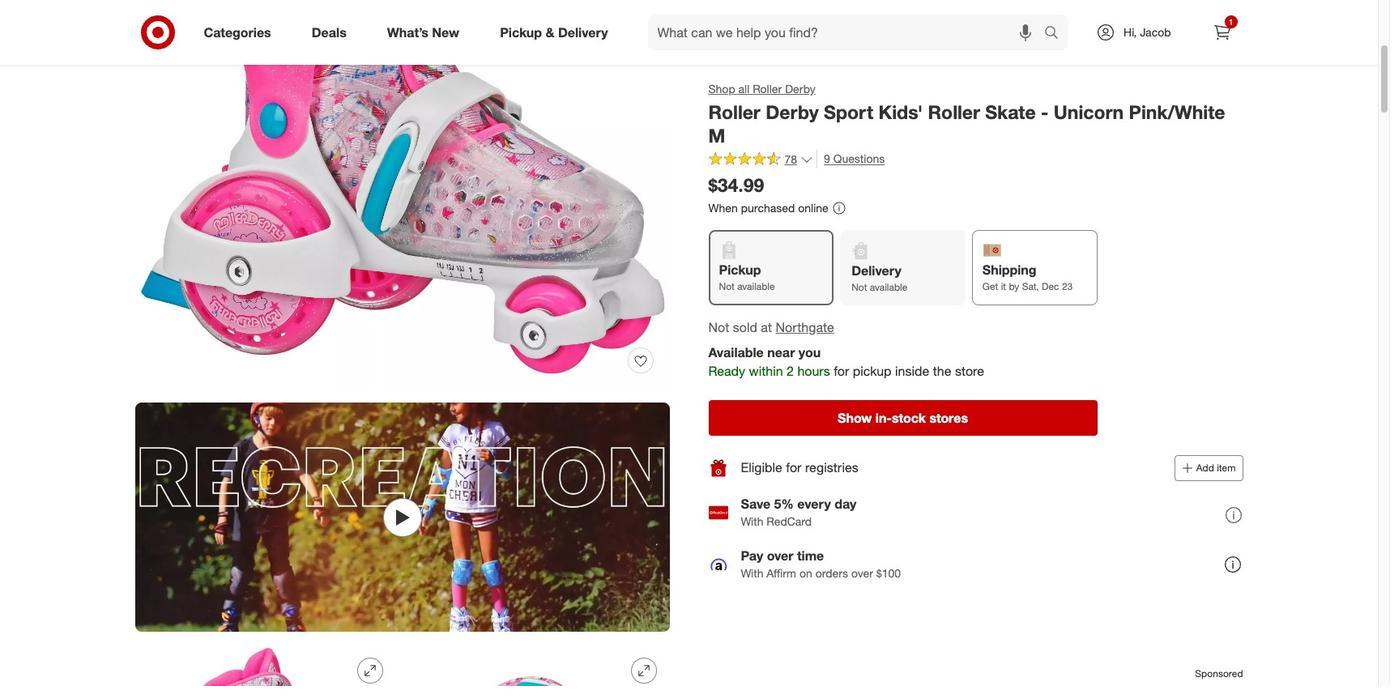 Task type: vqa. For each thing, say whether or not it's contained in the screenshot.
the at to the left
no



Task type: describe. For each thing, give the bounding box(es) containing it.
northgate
[[776, 319, 834, 336]]

delivery inside delivery not available
[[852, 263, 902, 279]]

9 questions
[[824, 152, 885, 166]]

unicorn
[[1054, 100, 1124, 123]]

show in-stock stores button
[[709, 400, 1097, 436]]

1 horizontal spatial over
[[851, 567, 873, 580]]

pickup not available
[[719, 262, 775, 292]]

not for pickup
[[719, 280, 735, 292]]

78
[[785, 152, 797, 166]]

orders
[[816, 567, 848, 580]]

pay over time with affirm on orders over $100
[[741, 548, 901, 580]]

search button
[[1037, 15, 1076, 53]]

questions
[[833, 152, 885, 166]]

in-
[[876, 410, 892, 426]]

23
[[1062, 280, 1073, 292]]

9 questions link
[[817, 150, 885, 169]]

kids'
[[879, 100, 923, 123]]

deals link
[[298, 15, 367, 50]]

what's
[[387, 24, 429, 40]]

the
[[933, 363, 952, 379]]

roller right all
[[753, 82, 782, 96]]

new
[[432, 24, 460, 40]]

shipping
[[983, 262, 1037, 278]]

hours
[[798, 363, 830, 379]]

add item button
[[1175, 455, 1243, 481]]

shop all roller derby roller derby sport kids' roller skate - unicorn pink/white m
[[709, 82, 1225, 146]]

categories
[[204, 24, 271, 40]]

78 link
[[709, 150, 813, 170]]

it
[[1001, 280, 1006, 292]]

day
[[835, 496, 857, 512]]

show in-stock stores
[[838, 410, 968, 426]]

stock
[[892, 410, 926, 426]]

shop
[[709, 82, 735, 96]]

purchased
[[741, 201, 795, 215]]

when purchased online
[[709, 201, 829, 215]]

pickup for &
[[500, 24, 542, 40]]

by
[[1009, 280, 1019, 292]]

available near you ready within 2 hours for pickup inside the store
[[709, 344, 984, 379]]

sport
[[824, 100, 874, 123]]

available for pickup
[[737, 280, 775, 292]]

add
[[1197, 462, 1214, 474]]

dec
[[1042, 280, 1059, 292]]

categories link
[[190, 15, 291, 50]]

roller right kids'
[[928, 100, 980, 123]]

on
[[800, 567, 812, 580]]

near
[[767, 344, 795, 361]]

shipping get it by sat, dec 23
[[983, 262, 1073, 292]]

inside
[[895, 363, 930, 379]]

add item
[[1197, 462, 1236, 474]]

with inside 'pay over time with affirm on orders over $100'
[[741, 567, 764, 580]]

hi, jacob
[[1124, 25, 1171, 39]]

2
[[787, 363, 794, 379]]

not left sold
[[709, 319, 729, 336]]

redcard
[[767, 515, 812, 528]]

$100
[[876, 567, 901, 580]]

what's new
[[387, 24, 460, 40]]

roller derby sport kids&#39; roller skate - unicorn pink/white m, 2 of 8, play video image
[[135, 403, 670, 632]]

registries
[[805, 460, 859, 476]]

you
[[799, 344, 821, 361]]

roller derby sport kids&#39; roller skate - unicorn pink/white m, 3 of 8 image
[[135, 645, 396, 686]]

not sold at northgate
[[709, 319, 834, 336]]

at
[[761, 319, 772, 336]]

affirm
[[767, 567, 796, 580]]

1 link
[[1204, 15, 1240, 50]]

roller down all
[[709, 100, 761, 123]]

stores
[[930, 410, 968, 426]]

online
[[798, 201, 829, 215]]



Task type: locate. For each thing, give the bounding box(es) containing it.
pickup left & at the top left of page
[[500, 24, 542, 40]]

roller derby sport kids&#39; roller skate - unicorn pink/white m, 1 of 8 image
[[135, 0, 670, 390]]

pickup inside pickup not available
[[719, 262, 761, 278]]

item
[[1217, 462, 1236, 474]]

pickup
[[500, 24, 542, 40], [719, 262, 761, 278]]

not
[[719, 280, 735, 292], [852, 281, 867, 293], [709, 319, 729, 336]]

What can we help you find? suggestions appear below search field
[[648, 15, 1048, 50]]

9
[[824, 152, 830, 166]]

every
[[797, 496, 831, 512]]

within
[[749, 363, 783, 379]]

for right hours
[[834, 363, 849, 379]]

with down save
[[741, 515, 764, 528]]

0 horizontal spatial pickup
[[500, 24, 542, 40]]

skate
[[985, 100, 1036, 123]]

show
[[838, 410, 872, 426]]

0 horizontal spatial delivery
[[558, 24, 608, 40]]

-
[[1041, 100, 1049, 123]]

pickup & delivery
[[500, 24, 608, 40]]

$34.99
[[709, 174, 764, 196]]

0 horizontal spatial available
[[737, 280, 775, 292]]

ready
[[709, 363, 745, 379]]

m
[[709, 124, 725, 146]]

2 with from the top
[[741, 567, 764, 580]]

1 horizontal spatial available
[[870, 281, 908, 293]]

available for delivery
[[870, 281, 908, 293]]

pickup
[[853, 363, 892, 379]]

hi,
[[1124, 25, 1137, 39]]

not inside delivery not available
[[852, 281, 867, 293]]

available
[[737, 280, 775, 292], [870, 281, 908, 293]]

1 vertical spatial over
[[851, 567, 873, 580]]

not up sold
[[719, 280, 735, 292]]

1 vertical spatial delivery
[[852, 263, 902, 279]]

0 horizontal spatial over
[[767, 548, 794, 564]]

1 vertical spatial with
[[741, 567, 764, 580]]

sponsored
[[1195, 667, 1243, 679]]

5%
[[774, 496, 794, 512]]

save
[[741, 496, 771, 512]]

derby right all
[[785, 82, 816, 96]]

with
[[741, 515, 764, 528], [741, 567, 764, 580]]

sat,
[[1022, 280, 1039, 292]]

not up available near you ready within 2 hours for pickup inside the store at right bottom
[[852, 281, 867, 293]]

with down pay
[[741, 567, 764, 580]]

pink/white
[[1129, 100, 1225, 123]]

what's new link
[[373, 15, 480, 50]]

pickup inside pickup & delivery link
[[500, 24, 542, 40]]

0 vertical spatial delivery
[[558, 24, 608, 40]]

1 horizontal spatial pickup
[[719, 262, 761, 278]]

over
[[767, 548, 794, 564], [851, 567, 873, 580]]

for right eligible
[[786, 460, 802, 476]]

0 horizontal spatial for
[[786, 460, 802, 476]]

1 horizontal spatial for
[[834, 363, 849, 379]]

deals
[[312, 24, 347, 40]]

available inside delivery not available
[[870, 281, 908, 293]]

pickup for not
[[719, 262, 761, 278]]

1
[[1229, 17, 1233, 27]]

for
[[834, 363, 849, 379], [786, 460, 802, 476]]

eligible
[[741, 460, 783, 476]]

with inside save 5% every day with redcard
[[741, 515, 764, 528]]

available inside pickup not available
[[737, 280, 775, 292]]

pay
[[741, 548, 763, 564]]

1 vertical spatial derby
[[766, 100, 819, 123]]

0 vertical spatial with
[[741, 515, 764, 528]]

delivery not available
[[852, 263, 908, 293]]

sold
[[733, 319, 757, 336]]

save 5% every day with redcard
[[741, 496, 857, 528]]

0 vertical spatial derby
[[785, 82, 816, 96]]

derby up "78"
[[766, 100, 819, 123]]

all
[[739, 82, 750, 96]]

for inside available near you ready within 2 hours for pickup inside the store
[[834, 363, 849, 379]]

0 vertical spatial for
[[834, 363, 849, 379]]

1 horizontal spatial delivery
[[852, 263, 902, 279]]

eligible for registries
[[741, 460, 859, 476]]

0 vertical spatial over
[[767, 548, 794, 564]]

over up 'affirm'
[[767, 548, 794, 564]]

derby
[[785, 82, 816, 96], [766, 100, 819, 123]]

1 vertical spatial pickup
[[719, 262, 761, 278]]

delivery
[[558, 24, 608, 40], [852, 263, 902, 279]]

not for delivery
[[852, 281, 867, 293]]

roller
[[753, 82, 782, 96], [709, 100, 761, 123], [928, 100, 980, 123]]

1 vertical spatial for
[[786, 460, 802, 476]]

northgate button
[[776, 319, 834, 337]]

0 vertical spatial pickup
[[500, 24, 542, 40]]

roller derby sport kids&#39; roller skate - unicorn pink/white m, 4 of 8 image
[[409, 645, 670, 686]]

time
[[797, 548, 824, 564]]

get
[[983, 280, 998, 292]]

store
[[955, 363, 984, 379]]

not inside pickup not available
[[719, 280, 735, 292]]

pickup up sold
[[719, 262, 761, 278]]

&
[[546, 24, 555, 40]]

pickup & delivery link
[[486, 15, 628, 50]]

when
[[709, 201, 738, 215]]

available
[[709, 344, 764, 361]]

over left $100
[[851, 567, 873, 580]]

jacob
[[1140, 25, 1171, 39]]

search
[[1037, 26, 1076, 42]]

1 with from the top
[[741, 515, 764, 528]]



